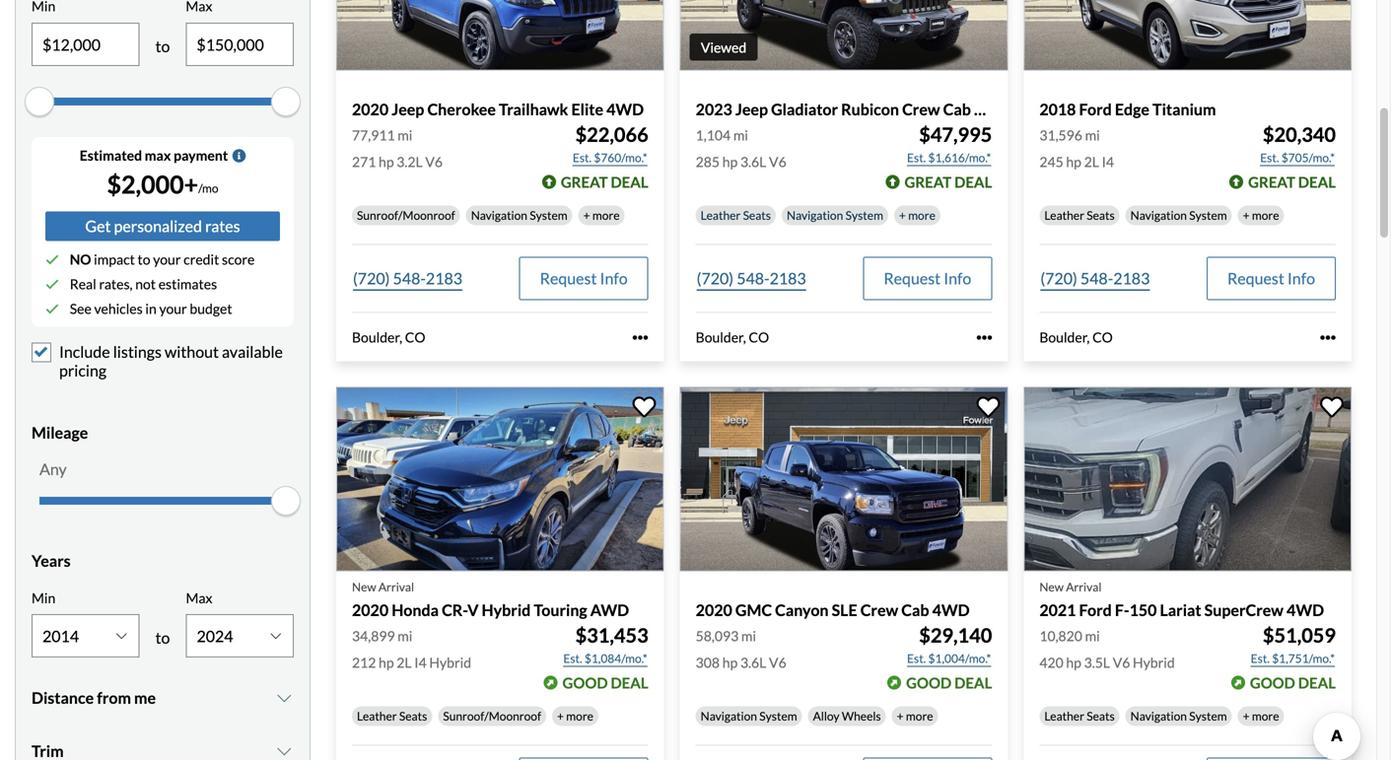 Task type: describe. For each thing, give the bounding box(es) containing it.
/mo
[[198, 181, 218, 195]]

2020 for $22,066
[[352, 100, 389, 119]]

$51,059 est. $1,751/mo.*
[[1251, 624, 1336, 666]]

max
[[186, 590, 213, 606]]

$31,453 est. $1,084/mo.*
[[563, 624, 649, 666]]

(720) 548-2183 for $22,066
[[353, 269, 463, 288]]

seats down 34,899 mi 212 hp 2l i4 hybrid
[[399, 709, 427, 723]]

info circle image
[[232, 149, 246, 162]]

more down est. $1,751/mo.* button
[[1252, 709, 1280, 723]]

any
[[39, 459, 67, 479]]

cr-
[[442, 601, 468, 620]]

$22,066 est. $760/mo.*
[[573, 123, 649, 165]]

vehicles
[[94, 300, 143, 317]]

viewed
[[701, 39, 747, 56]]

score
[[222, 251, 255, 268]]

jeep for $47,995
[[736, 100, 768, 119]]

sle
[[832, 601, 858, 620]]

2183 for $47,995
[[770, 269, 806, 288]]

canyon
[[775, 601, 829, 620]]

mileage button
[[32, 408, 294, 457]]

years
[[32, 551, 71, 570]]

mi for $29,140
[[742, 628, 756, 645]]

cab for $29,140
[[902, 601, 929, 620]]

2023 jeep gladiator rubicon crew cab 4wd
[[696, 100, 1012, 119]]

(720) 548-2183 button for $47,995
[[696, 257, 807, 300]]

$51,059
[[1263, 624, 1336, 648]]

est. for $20,340
[[1261, 151, 1279, 165]]

in
[[145, 300, 157, 317]]

34,899 mi 212 hp 2l i4 hybrid
[[352, 628, 471, 671]]

elite
[[571, 100, 604, 119]]

1 ford from the top
[[1079, 100, 1112, 119]]

2020 gmc canyon sle crew cab 4wd
[[696, 601, 970, 620]]

more for $20,340
[[1252, 208, 1280, 223]]

hp for $51,059
[[1066, 654, 1082, 671]]

2 vertical spatial to
[[155, 628, 170, 648]]

years button
[[32, 536, 294, 586]]

get
[[85, 216, 111, 236]]

leather seats down 212
[[357, 709, 427, 723]]

+ more for $47,995
[[899, 208, 936, 223]]

good deal for $31,453
[[563, 674, 649, 692]]

great for $20,340
[[1249, 173, 1296, 191]]

212
[[352, 654, 376, 671]]

deal for $31,453
[[611, 674, 649, 692]]

new arrival 2021 ford f-150 lariat supercrew 4wd
[[1040, 580, 1325, 620]]

mi for $20,340
[[1085, 127, 1100, 144]]

est. $1,616/mo.* button
[[906, 148, 992, 168]]

awd
[[591, 601, 629, 620]]

request for $22,066
[[540, 269, 597, 288]]

touring
[[534, 601, 588, 620]]

seats down 1,104 mi 285 hp 3.6l v6
[[743, 208, 771, 223]]

2021
[[1040, 601, 1076, 620]]

+ more for $20,340
[[1243, 208, 1280, 223]]

arrival for $51,059
[[1066, 580, 1102, 594]]

mi for $51,059
[[1085, 628, 1100, 645]]

more down est. $1,084/mo.* button
[[566, 709, 594, 723]]

distance from me button
[[32, 674, 294, 723]]

$760/mo.*
[[594, 151, 648, 165]]

est. for $29,140
[[907, 651, 926, 666]]

estimated max payment
[[80, 147, 228, 164]]

$1,751/mo.*
[[1272, 651, 1335, 666]]

system for $47,995
[[846, 208, 884, 223]]

from
[[97, 689, 131, 708]]

$1,004/mo.*
[[929, 651, 991, 666]]

leather seats down 285
[[701, 208, 771, 223]]

request info button for $47,995
[[863, 257, 992, 300]]

impact
[[94, 251, 135, 268]]

edge
[[1115, 100, 1150, 119]]

budget
[[190, 300, 232, 317]]

great deal for $22,066
[[561, 173, 649, 191]]

58,093
[[696, 628, 739, 645]]

info for $22,066
[[600, 269, 628, 288]]

info for $47,995
[[944, 269, 972, 288]]

white gold metallic 2018 ford edge titanium suv / crossover front-wheel drive 6-speed automatic image
[[1024, 0, 1352, 71]]

leather down 212
[[357, 709, 397, 723]]

boulder, co for $20,340
[[1040, 329, 1113, 346]]

(720) for $20,340
[[1041, 269, 1078, 288]]

onyx black 2020 gmc canyon sle crew cab 4wd pickup truck four-wheel drive 8-speed automatic image
[[680, 387, 1008, 571]]

great deal for $47,995
[[905, 173, 992, 191]]

seats down 3.5l
[[1087, 709, 1115, 723]]

est. $1,004/mo.* button
[[906, 649, 992, 669]]

ellipsis h image for $22,066
[[633, 330, 649, 346]]

crew for $29,140
[[861, 601, 899, 620]]

distance from me
[[32, 689, 156, 708]]

navigation system for $47,995
[[787, 208, 884, 223]]

more for $29,140
[[906, 709, 934, 723]]

max
[[145, 147, 171, 164]]

seats down 31,596 mi 245 hp 2l i4
[[1087, 208, 1115, 223]]

personalized
[[114, 216, 202, 236]]

system for $20,340
[[1190, 208, 1227, 223]]

boulder, for $20,340
[[1040, 329, 1090, 346]]

1 check image from the top
[[45, 253, 59, 267]]

deal for $29,140
[[955, 674, 992, 692]]

4wd inside new arrival 2021 ford f-150 lariat supercrew 4wd
[[1287, 601, 1325, 620]]

+ more down est. $1,084/mo.* button
[[557, 709, 594, 723]]

$20,340 est. $705/mo.*
[[1261, 123, 1336, 165]]

boulder, co for $22,066
[[352, 329, 426, 346]]

$47,995
[[919, 123, 992, 147]]

good deal for $51,059
[[1250, 674, 1336, 692]]

hp for $31,453
[[379, 654, 394, 671]]

crystal black pearl 2020 honda cr-v hybrid touring awd suv / crossover all-wheel drive continuously variable transmission image
[[336, 387, 664, 571]]

deal for $22,066
[[611, 173, 649, 191]]

+ for $20,340
[[1243, 208, 1250, 223]]

alloy
[[813, 709, 840, 723]]

rubicon
[[841, 100, 899, 119]]

2l for $20,340
[[1084, 154, 1100, 170]]

$2,000+ /mo
[[107, 170, 218, 199]]

(720) for $22,066
[[353, 269, 390, 288]]

$22,066
[[576, 123, 649, 147]]

2020 inside new arrival 2020 honda cr-v hybrid touring awd
[[352, 601, 389, 620]]

chevron down image
[[275, 744, 294, 760]]

navigation system for $22,066
[[471, 208, 568, 223]]

estimated
[[80, 147, 142, 164]]

estimates
[[158, 276, 217, 292]]

1,104 mi 285 hp 3.6l v6
[[696, 127, 787, 170]]

alloy wheels
[[813, 709, 881, 723]]

honda
[[392, 601, 439, 620]]

0 vertical spatial sunroof/moonroof
[[357, 208, 455, 223]]

titanium
[[1153, 100, 1216, 119]]

me
[[134, 689, 156, 708]]

4wd up $29,140
[[933, 601, 970, 620]]

navigation for $20,340
[[1131, 208, 1187, 223]]

boulder, for $22,066
[[352, 329, 402, 346]]

hp for $29,140
[[723, 654, 738, 671]]

(720) 548-2183 for $47,995
[[697, 269, 806, 288]]

navigation system for $20,340
[[1131, 208, 1227, 223]]

2018 ford edge titanium
[[1040, 100, 1216, 119]]

no impact to your credit score
[[70, 251, 255, 268]]

gladiator
[[771, 100, 838, 119]]

est. for $22,066
[[573, 151, 592, 165]]

285
[[696, 154, 720, 170]]

mi for $22,066
[[398, 127, 413, 144]]

$705/mo.*
[[1282, 151, 1335, 165]]

v6 for $51,059
[[1113, 654, 1131, 671]]

58,093 mi 308 hp 3.6l v6
[[696, 628, 787, 671]]

420
[[1040, 654, 1064, 671]]

include
[[59, 342, 110, 361]]

245
[[1040, 154, 1064, 170]]

navigation for $47,995
[[787, 208, 843, 223]]

2020 jeep cherokee trailhawk elite 4wd
[[352, 100, 644, 119]]

est. for $51,059
[[1251, 651, 1270, 666]]

v
[[468, 601, 479, 620]]

oxford white 2021 ford f-150 lariat supercrew 4wd pickup truck four-wheel drive automatic image
[[1024, 387, 1352, 571]]

get personalized rates button
[[45, 212, 280, 241]]

lariat
[[1160, 601, 1202, 620]]

(720) for $47,995
[[697, 269, 734, 288]]

(720) 548-2183 button for $20,340
[[1040, 257, 1151, 300]]

your for credit
[[153, 251, 181, 268]]



Task type: locate. For each thing, give the bounding box(es) containing it.
to up real rates, not estimates
[[138, 251, 150, 268]]

$1,616/mo.*
[[929, 151, 991, 165]]

hp right 285
[[723, 154, 738, 170]]

your up estimates
[[153, 251, 181, 268]]

2 jeep from the left
[[736, 100, 768, 119]]

3 request info button from the left
[[1207, 257, 1336, 300]]

$47,995 est. $1,616/mo.*
[[907, 123, 992, 165]]

ellipsis h image for $20,340
[[1321, 330, 1336, 346]]

deal for $20,340
[[1299, 173, 1336, 191]]

2 new from the left
[[1040, 580, 1064, 594]]

request info for $22,066
[[540, 269, 628, 288]]

2183 for $20,340
[[1114, 269, 1150, 288]]

1 good from the left
[[563, 674, 608, 692]]

0 horizontal spatial 548-
[[393, 269, 426, 288]]

mi inside 1,104 mi 285 hp 3.6l v6
[[734, 127, 748, 144]]

0 horizontal spatial request info button
[[519, 257, 649, 300]]

2 horizontal spatial good deal
[[1250, 674, 1336, 692]]

3.6l inside 58,093 mi 308 hp 3.6l v6
[[741, 654, 767, 671]]

leather down 420
[[1045, 709, 1085, 723]]

3.6l right 308 at bottom right
[[741, 654, 767, 671]]

2l for $31,453
[[397, 654, 412, 671]]

est. $760/mo.* button
[[572, 148, 649, 168]]

+ more down the est. $705/mo.* 'button'
[[1243, 208, 1280, 223]]

cab up $47,995 in the top right of the page
[[943, 100, 971, 119]]

pricing
[[59, 361, 107, 380]]

ford left f- at the right
[[1079, 601, 1112, 620]]

+
[[583, 208, 590, 223], [899, 208, 906, 223], [1243, 208, 1250, 223], [557, 709, 564, 723], [897, 709, 904, 723], [1243, 709, 1250, 723]]

2 horizontal spatial request
[[1228, 269, 1285, 288]]

v6 down the "gmc"
[[769, 654, 787, 671]]

v6 down gladiator
[[769, 154, 787, 170]]

4wd up $51,059
[[1287, 601, 1325, 620]]

0 vertical spatial 3.6l
[[741, 154, 767, 170]]

1 vertical spatial your
[[159, 300, 187, 317]]

est. $1,751/mo.* button
[[1250, 649, 1336, 669]]

3 548- from the left
[[1081, 269, 1114, 288]]

77,911 mi 271 hp 3.2l v6
[[352, 127, 443, 170]]

good deal down est. $1,004/mo.* button
[[906, 674, 992, 692]]

arrival inside new arrival 2020 honda cr-v hybrid touring awd
[[379, 580, 414, 594]]

3.6l right 285
[[741, 154, 767, 170]]

supercrew
[[1205, 601, 1284, 620]]

2l right 212
[[397, 654, 412, 671]]

leather down "245"
[[1045, 208, 1085, 223]]

hydro blue pearlcoat 2020 jeep cherokee trailhawk elite 4wd suv / crossover four-wheel drive 9-speed automatic image
[[336, 0, 664, 71]]

1 horizontal spatial ellipsis h image
[[1321, 330, 1336, 346]]

mi right 31,596
[[1085, 127, 1100, 144]]

hybrid for $51,059
[[1133, 654, 1175, 671]]

2020 up 34,899
[[352, 601, 389, 620]]

2 (720) from the left
[[697, 269, 734, 288]]

your for budget
[[159, 300, 187, 317]]

est. left $1,751/mo.*
[[1251, 651, 1270, 666]]

mi for $31,453
[[398, 628, 413, 645]]

est. inside $20,340 est. $705/mo.*
[[1261, 151, 1279, 165]]

est. left $1,004/mo.*
[[907, 651, 926, 666]]

1 horizontal spatial boulder,
[[696, 329, 746, 346]]

77,911
[[352, 127, 395, 144]]

hybrid inside 34,899 mi 212 hp 2l i4 hybrid
[[429, 654, 471, 671]]

get personalized rates
[[85, 216, 240, 236]]

3 2183 from the left
[[1114, 269, 1150, 288]]

v6 for $22,066
[[425, 154, 443, 170]]

0 horizontal spatial new
[[352, 580, 376, 594]]

check image up check image on the top left
[[45, 253, 59, 267]]

0 horizontal spatial great deal
[[561, 173, 649, 191]]

deal for $51,059
[[1299, 674, 1336, 692]]

v6 inside 10,820 mi 420 hp 3.5l v6 hybrid
[[1113, 654, 1131, 671]]

2 horizontal spatial info
[[1288, 269, 1316, 288]]

hybrid inside new arrival 2020 honda cr-v hybrid touring awd
[[482, 601, 531, 620]]

chevron down image
[[275, 691, 294, 706]]

v6
[[425, 154, 443, 170], [769, 154, 787, 170], [769, 654, 787, 671], [1113, 654, 1131, 671]]

great deal for $20,340
[[1249, 173, 1336, 191]]

request info
[[540, 269, 628, 288], [884, 269, 972, 288], [1228, 269, 1316, 288]]

hybrid down 150
[[1133, 654, 1175, 671]]

2 request info button from the left
[[863, 257, 992, 300]]

est. inside $47,995 est. $1,616/mo.*
[[907, 151, 926, 165]]

+ for $47,995
[[899, 208, 906, 223]]

1 jeep from the left
[[392, 100, 424, 119]]

request for $47,995
[[884, 269, 941, 288]]

great deal down the est. $705/mo.* 'button'
[[1249, 173, 1336, 191]]

see
[[70, 300, 92, 317]]

hp inside 34,899 mi 212 hp 2l i4 hybrid
[[379, 654, 394, 671]]

1 horizontal spatial hybrid
[[482, 601, 531, 620]]

new up 2021
[[1040, 580, 1064, 594]]

+ more down est. $1,616/mo.* button
[[899, 208, 936, 223]]

2 horizontal spatial request info
[[1228, 269, 1316, 288]]

hybrid for $31,453
[[429, 654, 471, 671]]

to up the distance from me dropdown button on the left
[[155, 628, 170, 648]]

credit
[[184, 251, 219, 268]]

navigation system
[[471, 208, 568, 223], [787, 208, 884, 223], [1131, 208, 1227, 223], [701, 709, 797, 723], [1131, 709, 1227, 723]]

0 horizontal spatial cab
[[902, 601, 929, 620]]

i4 inside 31,596 mi 245 hp 2l i4
[[1102, 154, 1114, 170]]

2020 for $29,140
[[696, 601, 733, 620]]

1 horizontal spatial request info
[[884, 269, 972, 288]]

arrival up the 'honda'
[[379, 580, 414, 594]]

548- for $47,995
[[737, 269, 770, 288]]

3 request from the left
[[1228, 269, 1285, 288]]

good for $51,059
[[1250, 674, 1296, 692]]

no
[[70, 251, 91, 268]]

navigation for $22,066
[[471, 208, 528, 223]]

2 request info from the left
[[884, 269, 972, 288]]

1 horizontal spatial arrival
[[1066, 580, 1102, 594]]

3.6l inside 1,104 mi 285 hp 3.6l v6
[[741, 154, 767, 170]]

2l inside 31,596 mi 245 hp 2l i4
[[1084, 154, 1100, 170]]

jeep for $22,066
[[392, 100, 424, 119]]

0 horizontal spatial info
[[600, 269, 628, 288]]

2 548- from the left
[[737, 269, 770, 288]]

3 good from the left
[[1250, 674, 1296, 692]]

2 (720) 548-2183 from the left
[[697, 269, 806, 288]]

1,104
[[696, 127, 731, 144]]

include listings without available pricing
[[59, 342, 283, 380]]

2 info from the left
[[944, 269, 972, 288]]

more down est. $1,616/mo.* button
[[908, 208, 936, 223]]

3 boulder, co from the left
[[1040, 329, 1113, 346]]

2 horizontal spatial great deal
[[1249, 173, 1336, 191]]

1 (720) 548-2183 from the left
[[353, 269, 463, 288]]

1 request info button from the left
[[519, 257, 649, 300]]

crew up $47,995 in the top right of the page
[[902, 100, 940, 119]]

est. left $1,084/mo.* on the bottom
[[563, 651, 582, 666]]

1 2183 from the left
[[426, 269, 463, 288]]

1 horizontal spatial 2183
[[770, 269, 806, 288]]

1 horizontal spatial (720)
[[697, 269, 734, 288]]

est. for $47,995
[[907, 151, 926, 165]]

request for $20,340
[[1228, 269, 1285, 288]]

co for $47,995
[[749, 329, 769, 346]]

2 horizontal spatial 2183
[[1114, 269, 1150, 288]]

great down est. $1,616/mo.* button
[[905, 173, 952, 191]]

3 good deal from the left
[[1250, 674, 1336, 692]]

mi inside 77,911 mi 271 hp 3.2l v6
[[398, 127, 413, 144]]

request info for $47,995
[[884, 269, 972, 288]]

2020 up 58,093
[[696, 601, 733, 620]]

1 request info from the left
[[540, 269, 628, 288]]

+ for $29,140
[[897, 709, 904, 723]]

good down est. $1,751/mo.* button
[[1250, 674, 1296, 692]]

new inside new arrival 2021 ford f-150 lariat supercrew 4wd
[[1040, 580, 1064, 594]]

co for $22,066
[[405, 329, 426, 346]]

new for $31,453
[[352, 580, 376, 594]]

arrival for $31,453
[[379, 580, 414, 594]]

wheels
[[842, 709, 881, 723]]

34,899
[[352, 628, 395, 645]]

2 good deal from the left
[[906, 674, 992, 692]]

hp inside 1,104 mi 285 hp 3.6l v6
[[723, 154, 738, 170]]

cab
[[943, 100, 971, 119], [902, 601, 929, 620]]

new
[[352, 580, 376, 594], [1040, 580, 1064, 594]]

arrival inside new arrival 2021 ford f-150 lariat supercrew 4wd
[[1066, 580, 1102, 594]]

good deal down est. $1,751/mo.* button
[[1250, 674, 1336, 692]]

good deal for $29,140
[[906, 674, 992, 692]]

cab up $29,140
[[902, 601, 929, 620]]

2018
[[1040, 100, 1076, 119]]

1 (720) 548-2183 button from the left
[[352, 257, 464, 300]]

great deal down est. $1,616/mo.* button
[[905, 173, 992, 191]]

new inside new arrival 2020 honda cr-v hybrid touring awd
[[352, 580, 376, 594]]

1 new from the left
[[352, 580, 376, 594]]

1 horizontal spatial good deal
[[906, 674, 992, 692]]

leather seats down 3.5l
[[1045, 709, 1115, 723]]

new arrival 2020 honda cr-v hybrid touring awd
[[352, 580, 629, 620]]

1 horizontal spatial new
[[1040, 580, 1064, 594]]

1 vertical spatial to
[[138, 251, 150, 268]]

hp inside 77,911 mi 271 hp 3.2l v6
[[379, 154, 394, 170]]

1 vertical spatial crew
[[861, 601, 899, 620]]

2 horizontal spatial (720) 548-2183 button
[[1040, 257, 1151, 300]]

2 horizontal spatial hybrid
[[1133, 654, 1175, 671]]

2 (720) 548-2183 button from the left
[[696, 257, 807, 300]]

co
[[405, 329, 426, 346], [749, 329, 769, 346], [1093, 329, 1113, 346]]

2 horizontal spatial 548-
[[1081, 269, 1114, 288]]

mi up 3.5l
[[1085, 628, 1100, 645]]

sarge green clearcoat 2023 jeep gladiator rubicon crew cab 4wd pickup truck four-wheel drive 8-speed automatic image
[[680, 0, 1008, 71]]

check image down check image on the top left
[[45, 302, 59, 316]]

$31,453
[[576, 624, 649, 648]]

i4 inside 34,899 mi 212 hp 2l i4 hybrid
[[414, 654, 427, 671]]

0 vertical spatial to
[[155, 36, 170, 56]]

0 vertical spatial 2l
[[1084, 154, 1100, 170]]

3.6l for $29,140
[[741, 654, 767, 671]]

2183 for $22,066
[[426, 269, 463, 288]]

great deal down est. $760/mo.* button on the top
[[561, 173, 649, 191]]

crew right sle on the right of the page
[[861, 601, 899, 620]]

1 horizontal spatial co
[[749, 329, 769, 346]]

0 vertical spatial cab
[[943, 100, 971, 119]]

2 co from the left
[[749, 329, 769, 346]]

1 co from the left
[[405, 329, 426, 346]]

2 3.6l from the top
[[741, 654, 767, 671]]

1 arrival from the left
[[379, 580, 414, 594]]

2183
[[426, 269, 463, 288], [770, 269, 806, 288], [1114, 269, 1150, 288]]

1 horizontal spatial great
[[905, 173, 952, 191]]

mi down the "gmc"
[[742, 628, 756, 645]]

1 3.6l from the top
[[741, 154, 767, 170]]

deal down $1,084/mo.* on the bottom
[[611, 674, 649, 692]]

2 arrival from the left
[[1066, 580, 1102, 594]]

i4 for $31,453
[[414, 654, 427, 671]]

2 request from the left
[[884, 269, 941, 288]]

request
[[540, 269, 597, 288], [884, 269, 941, 288], [1228, 269, 1285, 288]]

0 horizontal spatial (720) 548-2183
[[353, 269, 463, 288]]

31,596
[[1040, 127, 1083, 144]]

1 horizontal spatial jeep
[[736, 100, 768, 119]]

listings
[[113, 342, 162, 361]]

distance
[[32, 689, 94, 708]]

3 (720) from the left
[[1041, 269, 1078, 288]]

1 horizontal spatial crew
[[902, 100, 940, 119]]

good for $29,140
[[906, 674, 952, 692]]

548-
[[393, 269, 426, 288], [737, 269, 770, 288], [1081, 269, 1114, 288]]

mi
[[398, 127, 413, 144], [734, 127, 748, 144], [1085, 127, 1100, 144], [398, 628, 413, 645], [742, 628, 756, 645], [1085, 628, 1100, 645]]

mi for $47,995
[[734, 127, 748, 144]]

1 info from the left
[[600, 269, 628, 288]]

1 good deal from the left
[[563, 674, 649, 692]]

info for $20,340
[[1288, 269, 1316, 288]]

1 great from the left
[[561, 173, 608, 191]]

1 horizontal spatial (720) 548-2183
[[697, 269, 806, 288]]

great down est. $760/mo.* button on the top
[[561, 173, 608, 191]]

hybrid inside 10,820 mi 420 hp 3.5l v6 hybrid
[[1133, 654, 1175, 671]]

$20,340
[[1263, 123, 1336, 147]]

2 check image from the top
[[45, 302, 59, 316]]

2 2183 from the left
[[770, 269, 806, 288]]

mi inside 58,093 mi 308 hp 3.6l v6
[[742, 628, 756, 645]]

v6 right 3.5l
[[1113, 654, 1131, 671]]

0 horizontal spatial boulder, co
[[352, 329, 426, 346]]

548- for $22,066
[[393, 269, 426, 288]]

1 horizontal spatial good
[[906, 674, 952, 692]]

mi up 3.2l
[[398, 127, 413, 144]]

your right in at top left
[[159, 300, 187, 317]]

308
[[696, 654, 720, 671]]

+ more for $22,066
[[583, 208, 620, 223]]

4wd up $47,995 in the top right of the page
[[974, 100, 1012, 119]]

0 horizontal spatial boulder,
[[352, 329, 402, 346]]

i4 down the 'honda'
[[414, 654, 427, 671]]

deal
[[611, 173, 649, 191], [955, 173, 992, 191], [1299, 173, 1336, 191], [611, 674, 649, 692], [955, 674, 992, 692], [1299, 674, 1336, 692]]

v6 inside 58,093 mi 308 hp 3.6l v6
[[769, 654, 787, 671]]

new for $51,059
[[1040, 580, 1064, 594]]

+ for $22,066
[[583, 208, 590, 223]]

arrival up 2021
[[1066, 580, 1102, 594]]

hp inside 31,596 mi 245 hp 2l i4
[[1066, 154, 1082, 170]]

est. $1,084/mo.* button
[[562, 649, 649, 669]]

hybrid down cr-
[[429, 654, 471, 671]]

0 horizontal spatial 2183
[[426, 269, 463, 288]]

hp right 308 at bottom right
[[723, 654, 738, 671]]

deal down $1,616/mo.* on the right top of page
[[955, 173, 992, 191]]

hp inside 58,093 mi 308 hp 3.6l v6
[[723, 654, 738, 671]]

2023
[[696, 100, 733, 119]]

2020 up 77,911
[[352, 100, 389, 119]]

3 info from the left
[[1288, 269, 1316, 288]]

0 horizontal spatial co
[[405, 329, 426, 346]]

3.6l for $47,995
[[741, 154, 767, 170]]

1 horizontal spatial request
[[884, 269, 941, 288]]

good down est. $1,004/mo.* button
[[906, 674, 952, 692]]

1 boulder, from the left
[[352, 329, 402, 346]]

2 ford from the top
[[1079, 601, 1112, 620]]

est. left $1,616/mo.* on the right top of page
[[907, 151, 926, 165]]

jeep right 2023
[[736, 100, 768, 119]]

2 horizontal spatial good
[[1250, 674, 1296, 692]]

1 horizontal spatial 548-
[[737, 269, 770, 288]]

mi inside 31,596 mi 245 hp 2l i4
[[1085, 127, 1100, 144]]

mi down the 'honda'
[[398, 628, 413, 645]]

deal down $760/mo.* at the left top of the page
[[611, 173, 649, 191]]

hp right 420
[[1066, 654, 1082, 671]]

hp right "245"
[[1066, 154, 1082, 170]]

ford inside new arrival 2021 ford f-150 lariat supercrew 4wd
[[1079, 601, 1112, 620]]

hp right 271
[[379, 154, 394, 170]]

2 horizontal spatial boulder, co
[[1040, 329, 1113, 346]]

2 boulder, from the left
[[696, 329, 746, 346]]

0 vertical spatial crew
[[902, 100, 940, 119]]

0 horizontal spatial (720) 548-2183 button
[[352, 257, 464, 300]]

2 horizontal spatial (720) 548-2183
[[1041, 269, 1150, 288]]

est. inside $51,059 est. $1,751/mo.*
[[1251, 651, 1270, 666]]

good down est. $1,084/mo.* button
[[563, 674, 608, 692]]

est. $705/mo.* button
[[1260, 148, 1336, 168]]

to right min text box
[[155, 36, 170, 56]]

0 horizontal spatial crew
[[861, 601, 899, 620]]

leather down 285
[[701, 208, 741, 223]]

ellipsis h image
[[633, 330, 649, 346], [1321, 330, 1336, 346]]

hp for $20,340
[[1066, 154, 1082, 170]]

boulder, co for $47,995
[[696, 329, 769, 346]]

more right wheels at the right
[[906, 709, 934, 723]]

1 (720) from the left
[[353, 269, 390, 288]]

check image
[[45, 277, 59, 291]]

to
[[155, 36, 170, 56], [138, 251, 150, 268], [155, 628, 170, 648]]

Min text field
[[33, 24, 139, 65]]

271
[[352, 154, 376, 170]]

jeep up 77,911 mi 271 hp 3.2l v6
[[392, 100, 424, 119]]

1 vertical spatial sunroof/moonroof
[[443, 709, 541, 723]]

mileage
[[32, 423, 88, 442]]

1 vertical spatial check image
[[45, 302, 59, 316]]

est. down $20,340
[[1261, 151, 1279, 165]]

2 horizontal spatial great
[[1249, 173, 1296, 191]]

leather seats down "245"
[[1045, 208, 1115, 223]]

more for $47,995
[[908, 208, 936, 223]]

0 horizontal spatial hybrid
[[429, 654, 471, 671]]

0 horizontal spatial good
[[563, 674, 608, 692]]

1 great deal from the left
[[561, 173, 649, 191]]

+ more for $29,140
[[897, 709, 934, 723]]

2 horizontal spatial boulder,
[[1040, 329, 1090, 346]]

est. inside $31,453 est. $1,084/mo.*
[[563, 651, 582, 666]]

1 horizontal spatial cab
[[943, 100, 971, 119]]

+ more right wheels at the right
[[897, 709, 934, 723]]

0 horizontal spatial i4
[[414, 654, 427, 671]]

mi right 1,104
[[734, 127, 748, 144]]

Max text field
[[187, 24, 293, 65]]

mi inside 10,820 mi 420 hp 3.5l v6 hybrid
[[1085, 628, 1100, 645]]

v6 right 3.2l
[[425, 154, 443, 170]]

3 (720) 548-2183 from the left
[[1041, 269, 1150, 288]]

ellipsis h image
[[977, 330, 992, 346]]

sunroof/moonroof
[[357, 208, 455, 223], [443, 709, 541, 723]]

rates,
[[99, 276, 133, 292]]

new up 34,899
[[352, 580, 376, 594]]

0 vertical spatial i4
[[1102, 154, 1114, 170]]

(720) 548-2183 button for $22,066
[[352, 257, 464, 300]]

system for $22,066
[[530, 208, 568, 223]]

request info button for $20,340
[[1207, 257, 1336, 300]]

deal down $1,004/mo.*
[[955, 674, 992, 692]]

2 horizontal spatial (720)
[[1041, 269, 1078, 288]]

548- for $20,340
[[1081, 269, 1114, 288]]

3 boulder, from the left
[[1040, 329, 1090, 346]]

2 great deal from the left
[[905, 173, 992, 191]]

good deal down est. $1,084/mo.* button
[[563, 674, 649, 692]]

$29,140
[[919, 624, 992, 648]]

rates
[[205, 216, 240, 236]]

request info button for $22,066
[[519, 257, 649, 300]]

v6 inside 1,104 mi 285 hp 3.6l v6
[[769, 154, 787, 170]]

0 horizontal spatial request info
[[540, 269, 628, 288]]

great down the est. $705/mo.* 'button'
[[1249, 173, 1296, 191]]

0 vertical spatial check image
[[45, 253, 59, 267]]

real
[[70, 276, 96, 292]]

2l right "245"
[[1084, 154, 1100, 170]]

+ more down est. $760/mo.* button on the top
[[583, 208, 620, 223]]

v6 for $47,995
[[769, 154, 787, 170]]

boulder, for $47,995
[[696, 329, 746, 346]]

2 boulder, co from the left
[[696, 329, 769, 346]]

i4 for $20,340
[[1102, 154, 1114, 170]]

f-
[[1115, 601, 1130, 620]]

deal for $47,995
[[955, 173, 992, 191]]

3 (720) 548-2183 button from the left
[[1040, 257, 1151, 300]]

0 horizontal spatial great
[[561, 173, 608, 191]]

1 request from the left
[[540, 269, 597, 288]]

leather seats
[[701, 208, 771, 223], [1045, 208, 1115, 223], [357, 709, 427, 723], [1045, 709, 1115, 723]]

1 horizontal spatial great deal
[[905, 173, 992, 191]]

co for $20,340
[[1093, 329, 1113, 346]]

3 great from the left
[[1249, 173, 1296, 191]]

1 horizontal spatial 2l
[[1084, 154, 1100, 170]]

1 horizontal spatial request info button
[[863, 257, 992, 300]]

2 ellipsis h image from the left
[[1321, 330, 1336, 346]]

more for $22,066
[[593, 208, 620, 223]]

real rates, not estimates
[[70, 276, 217, 292]]

$2,000+
[[107, 170, 198, 199]]

(720) 548-2183 button
[[352, 257, 464, 300], [696, 257, 807, 300], [1040, 257, 1151, 300]]

est. for $31,453
[[563, 651, 582, 666]]

good
[[563, 674, 608, 692], [906, 674, 952, 692], [1250, 674, 1296, 692]]

hp for $47,995
[[723, 154, 738, 170]]

mi inside 34,899 mi 212 hp 2l i4 hybrid
[[398, 628, 413, 645]]

3.5l
[[1084, 654, 1110, 671]]

2 horizontal spatial request info button
[[1207, 257, 1336, 300]]

3.2l
[[397, 154, 423, 170]]

0 horizontal spatial arrival
[[379, 580, 414, 594]]

2 great from the left
[[905, 173, 952, 191]]

1 horizontal spatial i4
[[1102, 154, 1114, 170]]

hp right 212
[[379, 654, 394, 671]]

2020
[[352, 100, 389, 119], [352, 601, 389, 620], [696, 601, 733, 620]]

2l
[[1084, 154, 1100, 170], [397, 654, 412, 671]]

deal down $705/mo.*
[[1299, 173, 1336, 191]]

est. down $22,066
[[573, 151, 592, 165]]

0 horizontal spatial 2l
[[397, 654, 412, 671]]

0 horizontal spatial request
[[540, 269, 597, 288]]

more down est. $760/mo.* button on the top
[[593, 208, 620, 223]]

2l inside 34,899 mi 212 hp 2l i4 hybrid
[[397, 654, 412, 671]]

ford left edge
[[1079, 100, 1112, 119]]

0 vertical spatial ford
[[1079, 100, 1112, 119]]

1 vertical spatial i4
[[414, 654, 427, 671]]

v6 inside 77,911 mi 271 hp 3.2l v6
[[425, 154, 443, 170]]

+ more down est. $1,751/mo.* button
[[1243, 709, 1280, 723]]

crew
[[902, 100, 940, 119], [861, 601, 899, 620]]

3 great deal from the left
[[1249, 173, 1336, 191]]

0 horizontal spatial jeep
[[392, 100, 424, 119]]

deal down $1,751/mo.*
[[1299, 674, 1336, 692]]

cab for $47,995
[[943, 100, 971, 119]]

good for $31,453
[[563, 674, 608, 692]]

1 ellipsis h image from the left
[[633, 330, 649, 346]]

great for $47,995
[[905, 173, 952, 191]]

system
[[530, 208, 568, 223], [846, 208, 884, 223], [1190, 208, 1227, 223], [760, 709, 797, 723], [1190, 709, 1227, 723]]

crew for $47,995
[[902, 100, 940, 119]]

1 boulder, co from the left
[[352, 329, 426, 346]]

hp inside 10,820 mi 420 hp 3.5l v6 hybrid
[[1066, 654, 1082, 671]]

(720)
[[353, 269, 390, 288], [697, 269, 734, 288], [1041, 269, 1078, 288]]

150
[[1130, 601, 1157, 620]]

est. inside the $22,066 est. $760/mo.*
[[573, 151, 592, 165]]

(720) 548-2183 for $20,340
[[1041, 269, 1150, 288]]

0 horizontal spatial good deal
[[563, 674, 649, 692]]

$1,084/mo.*
[[585, 651, 648, 666]]

est. inside $29,140 est. $1,004/mo.*
[[907, 651, 926, 666]]

2 good from the left
[[906, 674, 952, 692]]

hp
[[379, 154, 394, 170], [723, 154, 738, 170], [1066, 154, 1082, 170], [379, 654, 394, 671], [723, 654, 738, 671], [1066, 654, 1082, 671]]

v6 for $29,140
[[769, 654, 787, 671]]

hp for $22,066
[[379, 154, 394, 170]]

3.6l
[[741, 154, 767, 170], [741, 654, 767, 671]]

gmc
[[736, 601, 772, 620]]

cherokee
[[427, 100, 496, 119]]

3 request info from the left
[[1228, 269, 1316, 288]]

4wd up $22,066
[[607, 100, 644, 119]]

0 vertical spatial your
[[153, 251, 181, 268]]

check image
[[45, 253, 59, 267], [45, 302, 59, 316]]

2 horizontal spatial co
[[1093, 329, 1113, 346]]

1 horizontal spatial (720) 548-2183 button
[[696, 257, 807, 300]]

more down the est. $705/mo.* 'button'
[[1252, 208, 1280, 223]]

1 vertical spatial cab
[[902, 601, 929, 620]]

boulder,
[[352, 329, 402, 346], [696, 329, 746, 346], [1040, 329, 1090, 346]]

0 horizontal spatial (720)
[[353, 269, 390, 288]]

1 horizontal spatial boulder, co
[[696, 329, 769, 346]]

without
[[165, 342, 219, 361]]

request info for $20,340
[[1228, 269, 1316, 288]]

1 vertical spatial ford
[[1079, 601, 1112, 620]]

1 548- from the left
[[393, 269, 426, 288]]

i4 down 2018 ford edge titanium
[[1102, 154, 1114, 170]]

0 horizontal spatial ellipsis h image
[[633, 330, 649, 346]]

10,820
[[1040, 628, 1083, 645]]

3 co from the left
[[1093, 329, 1113, 346]]

1 horizontal spatial info
[[944, 269, 972, 288]]

1 vertical spatial 3.6l
[[741, 654, 767, 671]]

hybrid right v
[[482, 601, 531, 620]]

1 vertical spatial 2l
[[397, 654, 412, 671]]



Task type: vqa. For each thing, say whether or not it's contained in the screenshot.
Vehicle to the left
no



